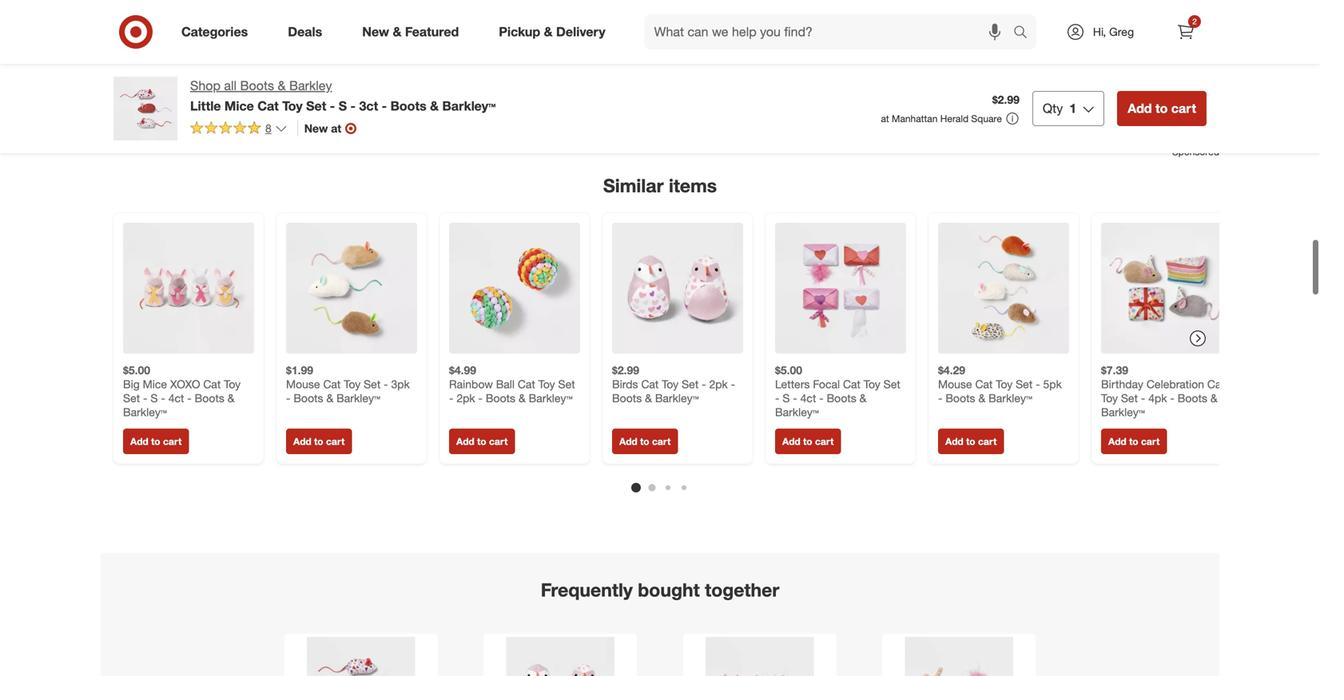 Task type: vqa. For each thing, say whether or not it's contained in the screenshot.
quick
no



Task type: describe. For each thing, give the bounding box(es) containing it.
$1.99 mouse cat toy set - 3pk - boots & barkley™
[[286, 364, 410, 406]]

frequently
[[541, 580, 633, 602]]

add to cart button for $1.99 mouse cat toy set - 3pk - boots & barkley™
[[286, 429, 352, 455]]

add to cart button for $5.00 letters focal cat toy set - s - 4ct - boots & barkley™
[[775, 429, 841, 455]]

toy inside $5.00 big mice xoxo cat toy set - s - 4ct - boots & barkley™
[[224, 378, 241, 392]]

greg
[[1109, 25, 1134, 39]]

cart for $5.00 big mice xoxo cat toy set - s - 4ct - boots & barkley™
[[163, 436, 182, 448]]

& inside $5.00 big mice xoxo cat toy set - s - 4ct - boots & barkley™
[[228, 392, 235, 406]]

$7.39 birthday celebration cat toy set - 4pk - boots & barkley™
[[1101, 364, 1225, 420]]

cart for $7.39 birthday celebration cat toy set - 4pk - boots & barkley™
[[1141, 436, 1160, 448]]

barkley™ inside $7.39 birthday celebration cat toy set - 4pk - boots & barkley™
[[1101, 406, 1145, 420]]

& inside $7.39 birthday celebration cat toy set - 4pk - boots & barkley™
[[1211, 392, 1218, 406]]

birds
[[612, 378, 638, 392]]

big
[[123, 378, 140, 392]]

barkley™ inside $1.99 mouse cat toy set - 3pk - boots & barkley™
[[337, 392, 380, 406]]

together
[[705, 580, 780, 602]]

pickup & delivery
[[499, 24, 606, 40]]

1 horizontal spatial at
[[881, 113, 889, 125]]

$4.29
[[938, 364, 966, 378]]

focal
[[813, 378, 840, 392]]

mouse cat toy set - 5pk - boots & barkley™ image
[[938, 223, 1069, 354]]

2
[[1193, 16, 1197, 26]]

8
[[265, 121, 272, 135]]

hi, greg
[[1093, 25, 1134, 39]]

$5.00 for big
[[123, 364, 150, 378]]

mouse for $4.29
[[938, 378, 972, 392]]

boots inside $2.99 birds cat toy set - 2pk - boots & barkley™
[[612, 392, 642, 406]]

1 horizontal spatial big mice xoxo cat toy set - s - 4ct - boots & barkley™ image
[[706, 638, 814, 677]]

add to cart button for $5.00 big mice xoxo cat toy set - s - 4ct - boots & barkley™
[[123, 429, 189, 455]]

s inside $5.00 letters focal cat toy set - s - 4ct - boots & barkley™
[[783, 392, 790, 406]]

toy inside $4.29 mouse cat toy set - 5pk - boots & barkley™
[[996, 378, 1013, 392]]

ball
[[496, 378, 515, 392]]

s inside shop all boots & barkley little mice cat toy set - s - 3ct - boots & barkley™
[[339, 98, 347, 114]]

& inside $2.99 birds cat toy set - 2pk - boots & barkley™
[[645, 392, 652, 406]]

birthday
[[1101, 378, 1144, 392]]

boots inside $7.39 birthday celebration cat toy set - 4pk - boots & barkley™
[[1178, 392, 1208, 406]]

8 link
[[190, 121, 288, 139]]

deals
[[288, 24, 322, 40]]

cart for $2.99 birds cat toy set - 2pk - boots & barkley™
[[652, 436, 671, 448]]

cat inside $1.99 mouse cat toy set - 3pk - boots & barkley™
[[323, 378, 341, 392]]

boots inside $4.99 rainbow ball cat toy set - 2pk - boots & barkley™
[[486, 392, 516, 406]]

0 vertical spatial birds cat toy set - 2pk - boots & barkley™ image
[[612, 223, 743, 354]]

& inside "link"
[[544, 24, 553, 40]]

new & featured link
[[349, 14, 479, 50]]

new for new & featured
[[362, 24, 389, 40]]

add for $7.39 birthday celebration cat toy set - 4pk - boots & barkley™
[[1109, 436, 1127, 448]]

frequently bought together
[[541, 580, 780, 602]]

celebration
[[1147, 378, 1205, 392]]

set inside $4.29 mouse cat toy set - 5pk - boots & barkley™
[[1016, 378, 1033, 392]]

new & featured
[[362, 24, 459, 40]]

cat inside $7.39 birthday celebration cat toy set - 4pk - boots & barkley™
[[1208, 378, 1225, 392]]

categories
[[181, 24, 248, 40]]

set inside $2.99 birds cat toy set - 2pk - boots & barkley™
[[682, 378, 699, 392]]

0 horizontal spatial big mice xoxo cat toy set - s - 4ct - boots & barkley™ image
[[123, 223, 254, 354]]

3ct
[[359, 98, 378, 114]]

barkley™ inside $2.99 birds cat toy set - 2pk - boots & barkley™
[[655, 392, 699, 406]]

similar items
[[603, 175, 717, 197]]

add to cart for $5.00 letters focal cat toy set - s - 4ct - boots & barkley™
[[783, 436, 834, 448]]

cat inside $4.29 mouse cat toy set - 5pk - boots & barkley™
[[975, 378, 993, 392]]

birthday celebration cat toy set - 4pk - boots & barkley™ image
[[1101, 223, 1233, 354]]

4ct inside $5.00 big mice xoxo cat toy set - s - 4ct - boots & barkley™
[[168, 392, 184, 406]]

pickup
[[499, 24, 540, 40]]

barkley™ inside $5.00 big mice xoxo cat toy set - s - 4ct - boots & barkley™
[[123, 406, 167, 420]]

add to cart button up the sponsored
[[1118, 91, 1207, 126]]

add for $1.99 mouse cat toy set - 3pk - boots & barkley™
[[293, 436, 312, 448]]

add to cart button for $2.99 birds cat toy set - 2pk - boots & barkley™
[[612, 429, 678, 455]]

s inside $5.00 big mice xoxo cat toy set - s - 4ct - boots & barkley™
[[151, 392, 158, 406]]

boots inside $4.29 mouse cat toy set - 5pk - boots & barkley™
[[946, 392, 976, 406]]

barkley™ inside $4.29 mouse cat toy set - 5pk - boots & barkley™
[[989, 392, 1033, 406]]

4ct inside $5.00 letters focal cat toy set - s - 4ct - boots & barkley™
[[801, 392, 816, 406]]

set inside shop all boots & barkley little mice cat toy set - s - 3ct - boots & barkley™
[[306, 98, 326, 114]]

add to cart button for $4.29 mouse cat toy set - 5pk - boots & barkley™
[[938, 429, 1004, 455]]

cart for $5.00 letters focal cat toy set - s - 4ct - boots & barkley™
[[815, 436, 834, 448]]

$1.99
[[286, 364, 313, 378]]

shop all boots & barkley little mice cat toy set - s - 3ct - boots & barkley™
[[190, 78, 496, 114]]

rainbow ball cat toy set - 2pk - boots & barkley™ image
[[449, 223, 580, 354]]

$4.99 rainbow ball cat toy set - 2pk - boots & barkley™
[[449, 364, 575, 406]]

cat inside $2.99 birds cat toy set - 2pk - boots & barkley™
[[641, 378, 659, 392]]

mice inside shop all boots & barkley little mice cat toy set - s - 3ct - boots & barkley™
[[224, 98, 254, 114]]

cat inside shop all boots & barkley little mice cat toy set - s - 3ct - boots & barkley™
[[258, 98, 279, 114]]

add for $5.00 letters focal cat toy set - s - 4ct - boots & barkley™
[[783, 436, 801, 448]]

toy inside $7.39 birthday celebration cat toy set - 4pk - boots & barkley™
[[1101, 392, 1118, 406]]

cart for $1.99 mouse cat toy set - 3pk - boots & barkley™
[[326, 436, 345, 448]]

2 link
[[1169, 14, 1204, 50]]

cat inside $5.00 letters focal cat toy set - s - 4ct - boots & barkley™
[[843, 378, 861, 392]]

barkley™ inside $4.99 rainbow ball cat toy set - 2pk - boots & barkley™
[[529, 392, 573, 406]]

add to cart for $5.00 big mice xoxo cat toy set - s - 4ct - boots & barkley™
[[130, 436, 182, 448]]

$5.00 big mice xoxo cat toy set - s - 4ct - boots & barkley™
[[123, 364, 241, 420]]

to for $5.00 big mice xoxo cat toy set - s - 4ct - boots & barkley™
[[151, 436, 160, 448]]

set inside $5.00 big mice xoxo cat toy set - s - 4ct - boots & barkley™
[[123, 392, 140, 406]]

toy inside $2.99 birds cat toy set - 2pk - boots & barkley™
[[662, 378, 679, 392]]

featured
[[405, 24, 459, 40]]

& inside $5.00 letters focal cat toy set - s - 4ct - boots & barkley™
[[860, 392, 867, 406]]



Task type: locate. For each thing, give the bounding box(es) containing it.
add to cart button
[[1118, 91, 1207, 126], [123, 429, 189, 455], [286, 429, 352, 455], [449, 429, 515, 455], [612, 429, 678, 455], [775, 429, 841, 455], [938, 429, 1004, 455], [1101, 429, 1167, 455]]

s right big
[[151, 392, 158, 406]]

1 $5.00 from the left
[[123, 364, 150, 378]]

add down 'birds'
[[619, 436, 638, 448]]

search
[[1006, 26, 1045, 41]]

& right "celebration"
[[1211, 392, 1218, 406]]

toy right 'birds'
[[662, 378, 679, 392]]

0 vertical spatial big mice xoxo cat toy set - s - 4ct - boots & barkley™ image
[[123, 223, 254, 354]]

add to cart
[[1128, 101, 1197, 116], [130, 436, 182, 448], [293, 436, 345, 448], [456, 436, 508, 448], [619, 436, 671, 448], [783, 436, 834, 448], [946, 436, 997, 448], [1109, 436, 1160, 448]]

4ct
[[168, 392, 184, 406], [801, 392, 816, 406]]

add to cart button for $7.39 birthday celebration cat toy set - 4pk - boots & barkley™
[[1101, 429, 1167, 455]]

pickup & delivery link
[[485, 14, 626, 50]]

2 horizontal spatial s
[[783, 392, 790, 406]]

mice inside $5.00 big mice xoxo cat toy set - s - 4ct - boots & barkley™
[[143, 378, 167, 392]]

& right 3ct
[[430, 98, 439, 114]]

add to cart down $5.00 letters focal cat toy set - s - 4ct - boots & barkley™
[[783, 436, 834, 448]]

qty
[[1043, 101, 1063, 116]]

cat
[[258, 98, 279, 114], [203, 378, 221, 392], [323, 378, 341, 392], [518, 378, 535, 392], [641, 378, 659, 392], [843, 378, 861, 392], [975, 378, 993, 392], [1208, 378, 1225, 392]]

add to cart button down $5.00 letters focal cat toy set - s - 4ct - boots & barkley™
[[775, 429, 841, 455]]

set inside $7.39 birthday celebration cat toy set - 4pk - boots & barkley™
[[1121, 392, 1138, 406]]

to for $4.99 rainbow ball cat toy set - 2pk - boots & barkley™
[[477, 436, 486, 448]]

cart for $4.99 rainbow ball cat toy set - 2pk - boots & barkley™
[[489, 436, 508, 448]]

herald
[[941, 113, 969, 125]]

rainbow
[[449, 378, 493, 392]]

$2.99 for $2.99 birds cat toy set - 2pk - boots & barkley™
[[612, 364, 640, 378]]

0 vertical spatial mice
[[224, 98, 254, 114]]

add for $2.99 birds cat toy set - 2pk - boots & barkley™
[[619, 436, 638, 448]]

cat inside $5.00 big mice xoxo cat toy set - s - 4ct - boots & barkley™
[[203, 378, 221, 392]]

add down the $4.29
[[946, 436, 964, 448]]

s left 3ct
[[339, 98, 347, 114]]

cat right focal
[[843, 378, 861, 392]]

mice right big
[[143, 378, 167, 392]]

add to cart button down rainbow
[[449, 429, 515, 455]]

cat right "celebration"
[[1208, 378, 1225, 392]]

advertisement element
[[101, 51, 1220, 145]]

set left 4pk
[[1121, 392, 1138, 406]]

1 vertical spatial birds cat toy set - 2pk - boots & barkley™ image
[[506, 638, 615, 677]]

$5.00 inside $5.00 letters focal cat toy set - s - 4ct - boots & barkley™
[[775, 364, 803, 378]]

new down shop all boots & barkley little mice cat toy set - s - 3ct - boots & barkley™
[[304, 121, 328, 135]]

region containing similar items
[[101, 51, 1242, 677]]

& inside $1.99 mouse cat toy set - 3pk - boots & barkley™
[[326, 392, 334, 406]]

set down barkley
[[306, 98, 326, 114]]

2pk
[[709, 378, 728, 392], [457, 392, 475, 406]]

at down shop all boots & barkley little mice cat toy set - s - 3ct - boots & barkley™
[[331, 121, 341, 135]]

0 horizontal spatial mice
[[143, 378, 167, 392]]

barkley™ inside $5.00 letters focal cat toy set - s - 4ct - boots & barkley™
[[775, 406, 819, 420]]

little mice cat toy set - s - 3ct - boots & barkley™ image
[[307, 638, 415, 677]]

1 horizontal spatial s
[[339, 98, 347, 114]]

mouse inside $1.99 mouse cat toy set - 3pk - boots & barkley™
[[286, 378, 320, 392]]

deals link
[[274, 14, 342, 50]]

to for $7.39 birthday celebration cat toy set - 4pk - boots & barkley™
[[1129, 436, 1139, 448]]

toy inside $5.00 letters focal cat toy set - s - 4ct - boots & barkley™
[[864, 378, 881, 392]]

add to cart up the sponsored
[[1128, 101, 1197, 116]]

What can we help you find? suggestions appear below search field
[[645, 14, 1017, 50]]

$5.00 left focal
[[775, 364, 803, 378]]

cart up the sponsored
[[1172, 101, 1197, 116]]

add down rainbow
[[456, 436, 475, 448]]

$5.00 for letters
[[775, 364, 803, 378]]

to for $4.29 mouse cat toy set - 5pk - boots & barkley™
[[966, 436, 976, 448]]

mouse
[[286, 378, 320, 392], [938, 378, 972, 392]]

all
[[224, 78, 237, 94]]

set left 'birds'
[[558, 378, 575, 392]]

3pk
[[391, 378, 410, 392]]

barkley™
[[442, 98, 496, 114], [337, 392, 380, 406], [529, 392, 573, 406], [655, 392, 699, 406], [989, 392, 1033, 406], [123, 406, 167, 420], [775, 406, 819, 420], [1101, 406, 1145, 420]]

similar
[[603, 175, 664, 197]]

& right pickup
[[544, 24, 553, 40]]

mice
[[224, 98, 254, 114], [143, 378, 167, 392]]

sponsored
[[1172, 146, 1220, 158]]

1 vertical spatial new
[[304, 121, 328, 135]]

add to cart down $5.00 big mice xoxo cat toy set - s - 4ct - boots & barkley™
[[130, 436, 182, 448]]

0 horizontal spatial new
[[304, 121, 328, 135]]

add to cart for $2.99 birds cat toy set - 2pk - boots & barkley™
[[619, 436, 671, 448]]

new
[[362, 24, 389, 40], [304, 121, 328, 135]]

& right focal
[[860, 392, 867, 406]]

add to cart button down 'birds'
[[612, 429, 678, 455]]

set left 5pk
[[1016, 378, 1033, 392]]

add to cart button down $4.29 mouse cat toy set - 5pk - boots & barkley™
[[938, 429, 1004, 455]]

$5.00 inside $5.00 big mice xoxo cat toy set - s - 4ct - boots & barkley™
[[123, 364, 150, 378]]

to for $5.00 letters focal cat toy set - s - 4ct - boots & barkley™
[[803, 436, 813, 448]]

$2.99 for $2.99
[[993, 93, 1020, 107]]

1 horizontal spatial $2.99
[[993, 93, 1020, 107]]

$5.00 letters focal cat toy set - s - 4ct - boots & barkley™
[[775, 364, 901, 420]]

set left the $4.29
[[884, 378, 901, 392]]

add to cart for $4.99 rainbow ball cat toy set - 2pk - boots & barkley™
[[456, 436, 508, 448]]

cat right the ball
[[518, 378, 535, 392]]

coffee & donut cat toy set - 2pk - boots & barkley™ image
[[905, 638, 1014, 677]]

1 vertical spatial $2.99
[[612, 364, 640, 378]]

delivery
[[556, 24, 606, 40]]

& inside $4.29 mouse cat toy set - 5pk - boots & barkley™
[[979, 392, 986, 406]]

square
[[971, 113, 1002, 125]]

1 horizontal spatial 2pk
[[709, 378, 728, 392]]

& left the featured
[[393, 24, 402, 40]]

barkley™ inside shop all boots & barkley little mice cat toy set - s - 3ct - boots & barkley™
[[442, 98, 496, 114]]

cart down $1.99 mouse cat toy set - 3pk - boots & barkley™
[[326, 436, 345, 448]]

toy right the ball
[[538, 378, 555, 392]]

1 4ct from the left
[[168, 392, 184, 406]]

add to cart button down $5.00 big mice xoxo cat toy set - s - 4ct - boots & barkley™
[[123, 429, 189, 455]]

search button
[[1006, 14, 1045, 53]]

& inside $4.99 rainbow ball cat toy set - 2pk - boots & barkley™
[[519, 392, 526, 406]]

0 vertical spatial new
[[362, 24, 389, 40]]

items
[[669, 175, 717, 197]]

0 horizontal spatial s
[[151, 392, 158, 406]]

2 4ct from the left
[[801, 392, 816, 406]]

at
[[881, 113, 889, 125], [331, 121, 341, 135]]

cart for $4.29 mouse cat toy set - 5pk - boots & barkley™
[[978, 436, 997, 448]]

cart down the ball
[[489, 436, 508, 448]]

add to cart for $4.29 mouse cat toy set - 5pk - boots & barkley™
[[946, 436, 997, 448]]

$2.99 birds cat toy set - 2pk - boots & barkley™
[[612, 364, 735, 406]]

$2.99 inside $2.99 birds cat toy set - 2pk - boots & barkley™
[[612, 364, 640, 378]]

2pk inside $2.99 birds cat toy set - 2pk - boots & barkley™
[[709, 378, 728, 392]]

$7.39
[[1101, 364, 1129, 378]]

& right the ball
[[519, 392, 526, 406]]

bought
[[638, 580, 700, 602]]

1 vertical spatial mice
[[143, 378, 167, 392]]

boots inside $5.00 big mice xoxo cat toy set - s - 4ct - boots & barkley™
[[195, 392, 224, 406]]

cart down $5.00 letters focal cat toy set - s - 4ct - boots & barkley™
[[815, 436, 834, 448]]

2 $5.00 from the left
[[775, 364, 803, 378]]

cat up 8
[[258, 98, 279, 114]]

toy inside $1.99 mouse cat toy set - 3pk - boots & barkley™
[[344, 378, 361, 392]]

mouse cat toy set - 3pk - boots & barkley™ image
[[286, 223, 417, 354]]

2pk left letters
[[709, 378, 728, 392]]

at manhattan herald square
[[881, 113, 1002, 125]]

toy left 5pk
[[996, 378, 1013, 392]]

cat right the $4.29
[[975, 378, 993, 392]]

to for $1.99 mouse cat toy set - 3pk - boots & barkley™
[[314, 436, 323, 448]]

4pk
[[1149, 392, 1167, 406]]

add
[[1128, 101, 1152, 116], [130, 436, 148, 448], [293, 436, 312, 448], [456, 436, 475, 448], [619, 436, 638, 448], [783, 436, 801, 448], [946, 436, 964, 448], [1109, 436, 1127, 448]]

barkley
[[289, 78, 332, 94]]

new at
[[304, 121, 341, 135]]

add to cart for $1.99 mouse cat toy set - 3pk - boots & barkley™
[[293, 436, 345, 448]]

boots
[[240, 78, 274, 94], [391, 98, 427, 114], [195, 392, 224, 406], [294, 392, 323, 406], [486, 392, 516, 406], [612, 392, 642, 406], [827, 392, 857, 406], [946, 392, 976, 406], [1178, 392, 1208, 406]]

toy inside shop all boots & barkley little mice cat toy set - s - 3ct - boots & barkley™
[[282, 98, 303, 114]]

0 vertical spatial $2.99
[[993, 93, 1020, 107]]

letters
[[775, 378, 810, 392]]

toy inside $4.99 rainbow ball cat toy set - 2pk - boots & barkley™
[[538, 378, 555, 392]]

add to cart down $4.29 mouse cat toy set - 5pk - boots & barkley™
[[946, 436, 997, 448]]

cart
[[1172, 101, 1197, 116], [163, 436, 182, 448], [326, 436, 345, 448], [489, 436, 508, 448], [652, 436, 671, 448], [815, 436, 834, 448], [978, 436, 997, 448], [1141, 436, 1160, 448]]

1 horizontal spatial $5.00
[[775, 364, 803, 378]]

letters focal cat toy set - s - 4ct - boots & barkley™ image
[[775, 223, 906, 354]]

& left 5pk
[[979, 392, 986, 406]]

mouse for $1.99
[[286, 378, 320, 392]]

& left 3pk
[[326, 392, 334, 406]]

1 horizontal spatial new
[[362, 24, 389, 40]]

add to cart for $7.39 birthday celebration cat toy set - 4pk - boots & barkley™
[[1109, 436, 1160, 448]]

0 horizontal spatial $5.00
[[123, 364, 150, 378]]

toy down the $7.39
[[1101, 392, 1118, 406]]

set inside $1.99 mouse cat toy set - 3pk - boots & barkley™
[[364, 378, 381, 392]]

toy down barkley
[[282, 98, 303, 114]]

0 horizontal spatial $2.99
[[612, 364, 640, 378]]

cart down 4pk
[[1141, 436, 1160, 448]]

add to cart button down $1.99 mouse cat toy set - 3pk - boots & barkley™
[[286, 429, 352, 455]]

& right 'birds'
[[645, 392, 652, 406]]

big mice xoxo cat toy set - s - 4ct - boots & barkley™ image
[[123, 223, 254, 354], [706, 638, 814, 677]]

$5.00 left 'xoxo'
[[123, 364, 150, 378]]

2 mouse from the left
[[938, 378, 972, 392]]

toy right focal
[[864, 378, 881, 392]]

$5.00
[[123, 364, 150, 378], [775, 364, 803, 378]]

-
[[330, 98, 335, 114], [351, 98, 356, 114], [382, 98, 387, 114], [384, 378, 388, 392], [702, 378, 706, 392], [731, 378, 735, 392], [1036, 378, 1040, 392], [143, 392, 147, 406], [161, 392, 165, 406], [187, 392, 192, 406], [286, 392, 291, 406], [449, 392, 454, 406], [478, 392, 483, 406], [775, 392, 780, 406], [793, 392, 797, 406], [819, 392, 824, 406], [938, 392, 943, 406], [1141, 392, 1146, 406], [1171, 392, 1175, 406]]

shop
[[190, 78, 221, 94]]

add for $4.29 mouse cat toy set - 5pk - boots & barkley™
[[946, 436, 964, 448]]

1 horizontal spatial 4ct
[[801, 392, 816, 406]]

birds cat toy set - 2pk - boots & barkley™ image
[[612, 223, 743, 354], [506, 638, 615, 677]]

add down "$1.99" at bottom
[[293, 436, 312, 448]]

add down birthday
[[1109, 436, 1127, 448]]

add to cart button down 4pk
[[1101, 429, 1167, 455]]

cart down $2.99 birds cat toy set - 2pk - boots & barkley™
[[652, 436, 671, 448]]

new left the featured
[[362, 24, 389, 40]]

boots inside $1.99 mouse cat toy set - 3pk - boots & barkley™
[[294, 392, 323, 406]]

2pk down $4.99
[[457, 392, 475, 406]]

set right 'birds'
[[682, 378, 699, 392]]

add to cart button for $4.99 rainbow ball cat toy set - 2pk - boots & barkley™
[[449, 429, 515, 455]]

toy left 3pk
[[344, 378, 361, 392]]

cat inside $4.99 rainbow ball cat toy set - 2pk - boots & barkley™
[[518, 378, 535, 392]]

set left 3pk
[[364, 378, 381, 392]]

hi,
[[1093, 25, 1106, 39]]

at left the manhattan
[[881, 113, 889, 125]]

s left focal
[[783, 392, 790, 406]]

cat right 'birds'
[[641, 378, 659, 392]]

mouse inside $4.29 mouse cat toy set - 5pk - boots & barkley™
[[938, 378, 972, 392]]

cat right 'xoxo'
[[203, 378, 221, 392]]

to
[[1156, 101, 1168, 116], [151, 436, 160, 448], [314, 436, 323, 448], [477, 436, 486, 448], [640, 436, 650, 448], [803, 436, 813, 448], [966, 436, 976, 448], [1129, 436, 1139, 448]]

to for $2.99 birds cat toy set - 2pk - boots & barkley™
[[640, 436, 650, 448]]

qty 1
[[1043, 101, 1077, 116]]

add for $5.00 big mice xoxo cat toy set - s - 4ct - boots & barkley™
[[130, 436, 148, 448]]

set inside $4.99 rainbow ball cat toy set - 2pk - boots & barkley™
[[558, 378, 575, 392]]

add to cart down 4pk
[[1109, 436, 1160, 448]]

set
[[306, 98, 326, 114], [364, 378, 381, 392], [558, 378, 575, 392], [682, 378, 699, 392], [884, 378, 901, 392], [1016, 378, 1033, 392], [123, 392, 140, 406], [1121, 392, 1138, 406]]

boots inside $5.00 letters focal cat toy set - s - 4ct - boots & barkley™
[[827, 392, 857, 406]]

xoxo
[[170, 378, 200, 392]]

$4.99
[[449, 364, 476, 378]]

set inside $5.00 letters focal cat toy set - s - 4ct - boots & barkley™
[[884, 378, 901, 392]]

1
[[1070, 101, 1077, 116]]

0 horizontal spatial 2pk
[[457, 392, 475, 406]]

add for $4.99 rainbow ball cat toy set - 2pk - boots & barkley™
[[456, 436, 475, 448]]

add to cart down 'birds'
[[619, 436, 671, 448]]

add right 1
[[1128, 101, 1152, 116]]

0 horizontal spatial mouse
[[286, 378, 320, 392]]

image of little mice cat toy set - s - 3ct - boots & barkley™ image
[[113, 77, 177, 141]]

1 vertical spatial big mice xoxo cat toy set - s - 4ct - boots & barkley™ image
[[706, 638, 814, 677]]

little
[[190, 98, 221, 114]]

$2.99
[[993, 93, 1020, 107], [612, 364, 640, 378]]

manhattan
[[892, 113, 938, 125]]

& left barkley
[[278, 78, 286, 94]]

1 horizontal spatial mice
[[224, 98, 254, 114]]

add down letters
[[783, 436, 801, 448]]

2pk inside $4.99 rainbow ball cat toy set - 2pk - boots & barkley™
[[457, 392, 475, 406]]

$4.29 mouse cat toy set - 5pk - boots & barkley™
[[938, 364, 1062, 406]]

add to cart down rainbow
[[456, 436, 508, 448]]

cart down $4.29 mouse cat toy set - 5pk - boots & barkley™
[[978, 436, 997, 448]]

1 mouse from the left
[[286, 378, 320, 392]]

cart down $5.00 big mice xoxo cat toy set - s - 4ct - boots & barkley™
[[163, 436, 182, 448]]

5pk
[[1043, 378, 1062, 392]]

toy right 'xoxo'
[[224, 378, 241, 392]]

mice down all
[[224, 98, 254, 114]]

&
[[393, 24, 402, 40], [544, 24, 553, 40], [278, 78, 286, 94], [430, 98, 439, 114], [228, 392, 235, 406], [326, 392, 334, 406], [519, 392, 526, 406], [645, 392, 652, 406], [860, 392, 867, 406], [979, 392, 986, 406], [1211, 392, 1218, 406]]

0 horizontal spatial 4ct
[[168, 392, 184, 406]]

cat right "$1.99" at bottom
[[323, 378, 341, 392]]

region
[[101, 51, 1242, 677]]

new for new at
[[304, 121, 328, 135]]

& right 'xoxo'
[[228, 392, 235, 406]]

0 horizontal spatial at
[[331, 121, 341, 135]]

add to cart down $1.99 mouse cat toy set - 3pk - boots & barkley™
[[293, 436, 345, 448]]

s
[[339, 98, 347, 114], [151, 392, 158, 406], [783, 392, 790, 406]]

set left 'xoxo'
[[123, 392, 140, 406]]

toy
[[282, 98, 303, 114], [224, 378, 241, 392], [344, 378, 361, 392], [538, 378, 555, 392], [662, 378, 679, 392], [864, 378, 881, 392], [996, 378, 1013, 392], [1101, 392, 1118, 406]]

categories link
[[168, 14, 268, 50]]

add down big
[[130, 436, 148, 448]]

1 horizontal spatial mouse
[[938, 378, 972, 392]]



